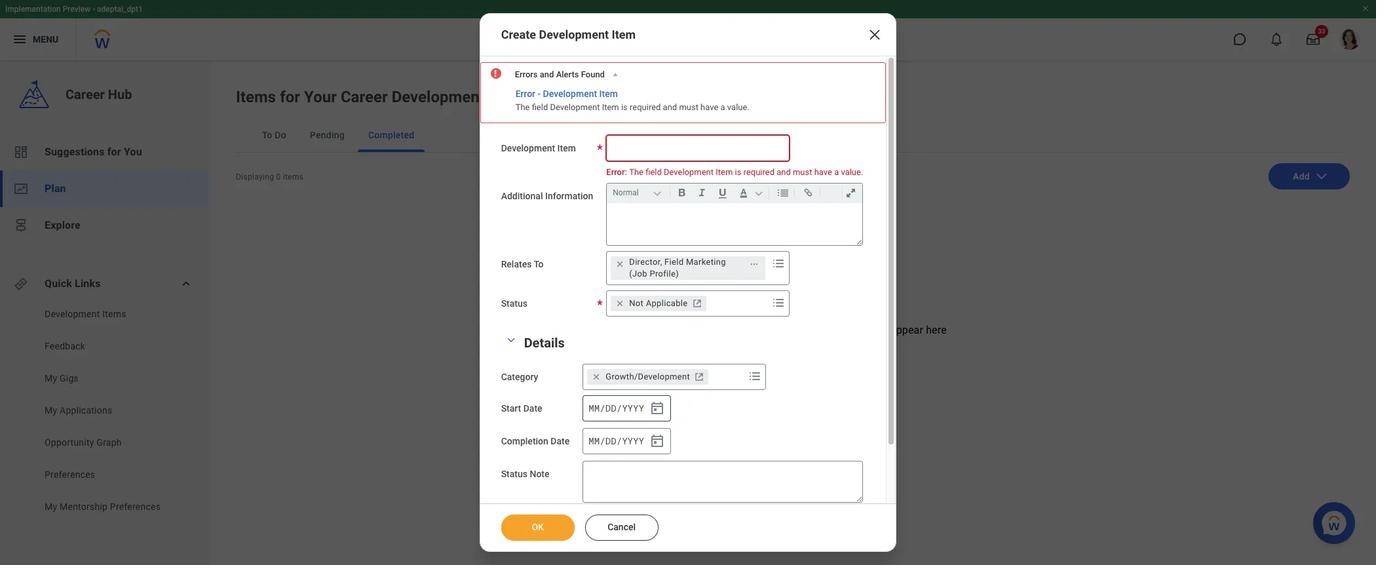 Task type: describe. For each thing, give the bounding box(es) containing it.
cancel button
[[585, 515, 659, 541]]

will
[[872, 324, 888, 336]]

opportunity graph
[[45, 437, 122, 448]]

career
[[775, 324, 805, 336]]

start date group
[[583, 396, 672, 422]]

displaying
[[236, 172, 274, 182]]

development item
[[501, 143, 576, 153]]

not
[[630, 299, 644, 308]]

bold image
[[673, 185, 691, 201]]

development up completed
[[392, 88, 485, 106]]

plan link
[[0, 170, 210, 207]]

complete
[[689, 324, 733, 336]]

errors
[[515, 69, 538, 79]]

inbox large image
[[1307, 33, 1320, 46]]

link image
[[800, 185, 818, 201]]

1 horizontal spatial value.
[[841, 167, 864, 177]]

1 vertical spatial is
[[735, 167, 742, 177]]

1 horizontal spatial career
[[341, 88, 388, 106]]

and inside error - development item the field development item is required and must have a value.
[[663, 102, 677, 112]]

search image
[[527, 31, 543, 47]]

status for status note
[[501, 469, 528, 479]]

required inside error - development item the field development item is required and must have a value.
[[630, 102, 661, 112]]

Additional Information text field
[[607, 203, 863, 245]]

items
[[283, 172, 304, 182]]

development inside list
[[45, 309, 100, 319]]

explore link
[[0, 207, 210, 244]]

implementation preview -   adeptai_dpt1 banner
[[0, 0, 1377, 60]]

x small image for category
[[590, 371, 603, 384]]

yyyy for start date
[[622, 402, 644, 414]]

director,
[[630, 257, 663, 267]]

relates
[[501, 259, 532, 270]]

0 horizontal spatial and
[[540, 69, 554, 79]]

my for my applications
[[45, 405, 57, 416]]

adeptai_dpt1
[[97, 5, 143, 14]]

feedback link
[[43, 340, 178, 353]]

details group
[[501, 333, 866, 554]]

suggestions
[[45, 146, 105, 158]]

you
[[124, 146, 142, 158]]

to do
[[262, 130, 286, 140]]

not applicable element
[[630, 298, 688, 310]]

mm / dd / yyyy for completion date
[[589, 435, 644, 447]]

x small image for relates to
[[614, 258, 627, 271]]

not applicable, press delete to clear value, ctrl + enter opens in new window. option
[[611, 296, 706, 312]]

cancel
[[608, 522, 636, 532]]

my for my mentorship preferences
[[45, 502, 57, 512]]

details button
[[524, 335, 565, 351]]

1 vertical spatial must
[[793, 167, 813, 177]]

date for completion date
[[551, 436, 570, 447]]

development down error - development item link
[[550, 102, 600, 112]]

my mentorship preferences link
[[43, 500, 178, 513]]

1 horizontal spatial have
[[815, 167, 833, 177]]

error - development item the field development item is required and must have a value.
[[516, 89, 750, 112]]

notifications large image
[[1271, 33, 1284, 46]]

normal group
[[611, 184, 866, 203]]

exclamation image
[[491, 69, 500, 79]]

my mentorship preferences
[[45, 502, 161, 512]]

prompts image
[[748, 369, 763, 384]]

my gigs link
[[43, 372, 178, 385]]

italic image
[[694, 185, 712, 201]]

x small image
[[614, 297, 627, 310]]

details
[[524, 335, 565, 351]]

my gigs
[[45, 373, 79, 384]]

opportunity
[[45, 437, 94, 448]]

0
[[276, 172, 281, 182]]

caret up image
[[611, 70, 620, 79]]

applications
[[60, 405, 112, 416]]

graph
[[97, 437, 122, 448]]

additional
[[501, 191, 543, 201]]

profile)
[[650, 269, 679, 279]]

is inside error - development item the field development item is required and must have a value.
[[621, 102, 628, 112]]

bulleted list image
[[774, 185, 792, 201]]

explore
[[45, 219, 81, 231]]

ok button
[[501, 515, 575, 541]]

you
[[669, 324, 686, 336]]

1 vertical spatial preferences
[[110, 502, 161, 512]]

additional information
[[501, 191, 594, 201]]

my applications
[[45, 405, 112, 416]]

feedback
[[45, 341, 85, 351]]

start
[[501, 403, 521, 414]]

1 vertical spatial a
[[835, 167, 839, 177]]

mm / dd / yyyy for start date
[[589, 402, 644, 414]]

completed
[[368, 130, 415, 140]]

preview
[[63, 5, 91, 14]]

create
[[501, 28, 536, 41]]

to inside details 'dialog'
[[534, 259, 544, 270]]

yyyy for completion date
[[622, 435, 644, 447]]

date for start date
[[524, 403, 543, 414]]

field
[[665, 257, 684, 267]]

mm for start date
[[589, 402, 600, 414]]

appear
[[891, 324, 924, 336]]

1 vertical spatial the
[[630, 167, 644, 177]]

suggestions for you link
[[0, 134, 210, 170]]

to do button
[[252, 118, 297, 152]]

development up alerts
[[539, 28, 609, 41]]

items inside list
[[102, 309, 126, 319]]

x image
[[868, 27, 883, 43]]

director, field marketing (job profile)
[[630, 257, 726, 279]]

information
[[545, 191, 594, 201]]

dd for start date
[[606, 402, 617, 414]]

growth/development, press delete to clear value, ctrl + enter opens in new window. option
[[588, 369, 709, 385]]

- inside error - development item the field development item is required and must have a value.
[[538, 89, 541, 99]]

relates to
[[501, 259, 544, 270]]

applicable
[[646, 299, 688, 308]]



Task type: vqa. For each thing, say whether or not it's contained in the screenshot.
main content
no



Task type: locate. For each thing, give the bounding box(es) containing it.
prompts image right "related actions" image
[[771, 256, 787, 272]]

have up development item text box
[[701, 102, 719, 112]]

0 horizontal spatial to
[[262, 130, 272, 140]]

the down error
[[516, 102, 530, 112]]

my for my gigs
[[45, 373, 57, 384]]

field up normal 'popup button'
[[646, 167, 662, 177]]

pending button
[[300, 118, 355, 152]]

dd up the completion date group
[[606, 402, 617, 414]]

for for you
[[107, 146, 121, 158]]

date right completion
[[551, 436, 570, 447]]

date right start
[[524, 403, 543, 414]]

mm down start date group on the left bottom
[[589, 435, 600, 447]]

0 vertical spatial date
[[524, 403, 543, 414]]

my left gigs on the bottom left
[[45, 373, 57, 384]]

status
[[501, 299, 528, 309], [501, 469, 528, 479]]

for left 'your'
[[280, 88, 300, 106]]

note
[[530, 469, 550, 479]]

here
[[926, 324, 947, 336]]

1 mm from the top
[[589, 402, 600, 414]]

0 vertical spatial and
[[540, 69, 554, 79]]

x small image up start date group on the left bottom
[[590, 371, 603, 384]]

status up chevron down image
[[501, 299, 528, 309]]

1 horizontal spatial to
[[534, 259, 544, 270]]

2 horizontal spatial and
[[777, 167, 791, 177]]

a inside error - development item the field development item is required and must have a value.
[[721, 102, 726, 112]]

1 vertical spatial -
[[538, 89, 541, 99]]

and left alerts
[[540, 69, 554, 79]]

items left you
[[639, 324, 666, 336]]

x small image
[[614, 258, 627, 271], [590, 371, 603, 384]]

normal
[[613, 188, 639, 198]]

error - development item link
[[516, 89, 618, 100]]

0 horizontal spatial preferences
[[45, 469, 95, 480]]

career hub
[[66, 87, 132, 102]]

dd
[[606, 402, 617, 414], [606, 435, 617, 447]]

implementation
[[5, 5, 61, 14]]

1 vertical spatial prompts image
[[771, 295, 787, 311]]

1 horizontal spatial -
[[538, 89, 541, 99]]

1 vertical spatial date
[[551, 436, 570, 447]]

category
[[501, 372, 538, 382]]

alerts
[[556, 69, 579, 79]]

development up additional
[[501, 143, 555, 153]]

1 vertical spatial dd
[[606, 435, 617, 447]]

0 horizontal spatial a
[[721, 102, 726, 112]]

list containing suggestions for you
[[0, 134, 210, 244]]

yyyy left calendar image
[[622, 435, 644, 447]]

0 vertical spatial preferences
[[45, 469, 95, 480]]

and up bulleted list icon at the right top
[[777, 167, 791, 177]]

implementation preview -   adeptai_dpt1
[[5, 5, 143, 14]]

0 horizontal spatial date
[[524, 403, 543, 414]]

x small image left the (job
[[614, 258, 627, 271]]

field inside error - development item the field development item is required and must have a value.
[[532, 102, 548, 112]]

error:
[[607, 167, 627, 177]]

plan
[[45, 182, 66, 195]]

mm / dd / yyyy up the completion date group
[[589, 402, 644, 414]]

Development Item text field
[[607, 135, 790, 161]]

profile logan mcneil element
[[1332, 25, 1369, 54]]

item
[[612, 28, 636, 41], [600, 89, 618, 99], [602, 102, 619, 112], [558, 143, 576, 153], [716, 167, 733, 177]]

calendar image
[[650, 434, 666, 449]]

my left mentorship
[[45, 502, 57, 512]]

status note
[[501, 469, 550, 479]]

0 vertical spatial required
[[630, 102, 661, 112]]

1 horizontal spatial required
[[744, 167, 775, 177]]

preferences down preferences link
[[110, 502, 161, 512]]

must up development item text box
[[679, 102, 699, 112]]

prompts image for status
[[771, 295, 787, 311]]

must up link icon on the right
[[793, 167, 813, 177]]

dd inside the completion date group
[[606, 435, 617, 447]]

2 mm from the top
[[589, 435, 600, 447]]

ext link image
[[691, 297, 704, 310]]

2 vertical spatial items
[[639, 324, 666, 336]]

growth/development element
[[606, 371, 690, 383]]

1 prompts image from the top
[[771, 256, 787, 272]]

list containing development items
[[0, 307, 210, 517]]

start date
[[501, 403, 543, 414]]

to left do
[[262, 130, 272, 140]]

to right relates
[[534, 259, 544, 270]]

not applicable
[[630, 299, 688, 308]]

career left hub
[[66, 87, 105, 102]]

is up the normal group
[[735, 167, 742, 177]]

2 mm / dd / yyyy from the top
[[589, 435, 644, 447]]

0 horizontal spatial items
[[102, 309, 126, 319]]

0 vertical spatial the
[[516, 102, 530, 112]]

1 horizontal spatial must
[[793, 167, 813, 177]]

1 horizontal spatial a
[[835, 167, 839, 177]]

mm for completion date
[[589, 435, 600, 447]]

field down error
[[532, 102, 548, 112]]

found
[[581, 69, 605, 79]]

mm inside the completion date group
[[589, 435, 600, 447]]

items you complete for your career development will appear here
[[639, 324, 947, 336]]

1 vertical spatial items
[[102, 309, 126, 319]]

items for your career development
[[236, 88, 485, 106]]

1 vertical spatial yyyy
[[622, 435, 644, 447]]

x small image inside growth/development, press delete to clear value, ctrl + enter opens in new window. option
[[590, 371, 603, 384]]

normal button
[[611, 186, 668, 200]]

create development item
[[501, 28, 636, 41]]

development
[[539, 28, 609, 41], [392, 88, 485, 106], [543, 89, 597, 99], [550, 102, 600, 112], [501, 143, 555, 153], [664, 167, 714, 177], [45, 309, 100, 319]]

details dialog
[[480, 13, 897, 565]]

maximize image
[[843, 185, 860, 201]]

for left "your"
[[736, 324, 749, 336]]

0 vertical spatial dd
[[606, 402, 617, 414]]

gigs
[[60, 373, 79, 384]]

must inside error - development item the field development item is required and must have a value.
[[679, 102, 699, 112]]

1 vertical spatial status
[[501, 469, 528, 479]]

opportunity graph link
[[43, 436, 178, 449]]

prompts image
[[771, 256, 787, 272], [771, 295, 787, 311]]

tab list containing to do
[[236, 118, 1351, 153]]

0 horizontal spatial the
[[516, 102, 530, 112]]

/
[[600, 402, 606, 414], [617, 402, 622, 414], [600, 435, 606, 447], [617, 435, 622, 447]]

1 horizontal spatial field
[[646, 167, 662, 177]]

1 vertical spatial my
[[45, 405, 57, 416]]

field
[[532, 102, 548, 112], [646, 167, 662, 177]]

0 vertical spatial yyyy
[[622, 402, 644, 414]]

my applications link
[[43, 404, 178, 417]]

1 horizontal spatial for
[[280, 88, 300, 106]]

1 mm / dd / yyyy from the top
[[589, 402, 644, 414]]

2 horizontal spatial for
[[736, 324, 749, 336]]

completion date group
[[583, 428, 672, 455]]

status inside details "group"
[[501, 469, 528, 479]]

0 horizontal spatial have
[[701, 102, 719, 112]]

mm / dd / yyyy inside the completion date group
[[589, 435, 644, 447]]

close environment banner image
[[1362, 5, 1370, 12]]

preferences
[[45, 469, 95, 480], [110, 502, 161, 512]]

tab list
[[236, 118, 1351, 153]]

0 horizontal spatial -
[[93, 5, 95, 14]]

2 list from the top
[[0, 307, 210, 517]]

1 horizontal spatial items
[[236, 88, 276, 106]]

0 vertical spatial have
[[701, 102, 719, 112]]

1 horizontal spatial date
[[551, 436, 570, 447]]

must
[[679, 102, 699, 112], [793, 167, 813, 177]]

1 vertical spatial required
[[744, 167, 775, 177]]

value. up development item text box
[[728, 102, 750, 112]]

dd down start date group on the left bottom
[[606, 435, 617, 447]]

preferences down opportunity on the bottom of the page
[[45, 469, 95, 480]]

development down alerts
[[543, 89, 597, 99]]

items for items you complete for your career development will appear here
[[639, 324, 666, 336]]

is
[[621, 102, 628, 112], [735, 167, 742, 177]]

my
[[45, 373, 57, 384], [45, 405, 57, 416], [45, 502, 57, 512]]

your
[[304, 88, 337, 106]]

have inside error - development item the field development item is required and must have a value.
[[701, 102, 719, 112]]

0 vertical spatial must
[[679, 102, 699, 112]]

status left the note
[[501, 469, 528, 479]]

for
[[280, 88, 300, 106], [107, 146, 121, 158], [736, 324, 749, 336]]

0 horizontal spatial is
[[621, 102, 628, 112]]

0 vertical spatial prompts image
[[771, 256, 787, 272]]

chevron down image
[[503, 336, 519, 345]]

items for items for your career development
[[236, 88, 276, 106]]

for left you on the left of page
[[107, 146, 121, 158]]

1 my from the top
[[45, 373, 57, 384]]

0 vertical spatial a
[[721, 102, 726, 112]]

is up the error:
[[621, 102, 628, 112]]

1 horizontal spatial preferences
[[110, 502, 161, 512]]

to inside button
[[262, 130, 272, 140]]

1 vertical spatial and
[[663, 102, 677, 112]]

the right the error:
[[630, 167, 644, 177]]

items up feedback link
[[102, 309, 126, 319]]

1 horizontal spatial is
[[735, 167, 742, 177]]

0 vertical spatial items
[[236, 88, 276, 106]]

2 yyyy from the top
[[622, 435, 644, 447]]

yyyy left calendar icon
[[622, 402, 644, 414]]

errors and alerts found
[[515, 69, 605, 79]]

development items link
[[43, 307, 178, 321]]

0 vertical spatial status
[[501, 299, 528, 309]]

dd for completion date
[[606, 435, 617, 447]]

development
[[808, 324, 870, 336]]

timeline milestone image
[[13, 218, 29, 233]]

0 vertical spatial x small image
[[614, 258, 627, 271]]

completion date
[[501, 436, 570, 447]]

mm / dd / yyyy down start date group on the left bottom
[[589, 435, 644, 447]]

3 my from the top
[[45, 502, 57, 512]]

0 horizontal spatial must
[[679, 102, 699, 112]]

1 vertical spatial have
[[815, 167, 833, 177]]

0 vertical spatial value.
[[728, 102, 750, 112]]

prompts image for relates to
[[771, 256, 787, 272]]

0 vertical spatial my
[[45, 373, 57, 384]]

yyyy inside the completion date group
[[622, 435, 644, 447]]

Status Note text field
[[583, 461, 864, 503]]

for for your
[[280, 88, 300, 106]]

dashboard image
[[13, 144, 29, 160]]

0 vertical spatial for
[[280, 88, 300, 106]]

list
[[0, 134, 210, 244], [0, 307, 210, 517]]

director, field marketing (job profile) element
[[630, 257, 743, 280]]

2 vertical spatial for
[[736, 324, 749, 336]]

required
[[630, 102, 661, 112], [744, 167, 775, 177]]

mm / dd / yyyy
[[589, 402, 644, 414], [589, 435, 644, 447]]

- right preview
[[93, 5, 95, 14]]

development items
[[45, 309, 126, 319]]

director, field marketing (job profile), press delete to clear value. option
[[611, 257, 766, 280]]

completion
[[501, 436, 549, 447]]

career
[[66, 87, 105, 102], [341, 88, 388, 106]]

prompts image up career on the bottom of the page
[[771, 295, 787, 311]]

ok
[[532, 522, 544, 532]]

- right error
[[538, 89, 541, 99]]

growth/development
[[606, 372, 690, 382]]

marketing
[[686, 257, 726, 267]]

2 vertical spatial and
[[777, 167, 791, 177]]

0 horizontal spatial career
[[66, 87, 105, 102]]

items up to do button
[[236, 88, 276, 106]]

underline image
[[714, 185, 733, 201]]

1 dd from the top
[[606, 402, 617, 414]]

1 vertical spatial x small image
[[590, 371, 603, 384]]

career right 'your'
[[341, 88, 388, 106]]

1 horizontal spatial x small image
[[614, 258, 627, 271]]

calendar image
[[650, 401, 666, 417]]

my down my gigs
[[45, 405, 57, 416]]

0 vertical spatial is
[[621, 102, 628, 112]]

hub
[[108, 87, 132, 102]]

1 horizontal spatial the
[[630, 167, 644, 177]]

0 vertical spatial mm / dd / yyyy
[[589, 402, 644, 414]]

completed button
[[358, 118, 425, 152]]

2 dd from the top
[[606, 435, 617, 447]]

have
[[701, 102, 719, 112], [815, 167, 833, 177]]

the inside error - development item the field development item is required and must have a value.
[[516, 102, 530, 112]]

date
[[524, 403, 543, 414], [551, 436, 570, 447]]

displaying 0 items
[[236, 172, 304, 182]]

0 horizontal spatial for
[[107, 146, 121, 158]]

and up development item text box
[[663, 102, 677, 112]]

have up link icon on the right
[[815, 167, 833, 177]]

ext link image
[[693, 371, 706, 384]]

to
[[262, 130, 272, 140], [534, 259, 544, 270]]

0 horizontal spatial required
[[630, 102, 661, 112]]

mm up the completion date group
[[589, 402, 600, 414]]

yyyy inside start date group
[[622, 402, 644, 414]]

0 vertical spatial -
[[93, 5, 95, 14]]

do
[[275, 130, 286, 140]]

2 prompts image from the top
[[771, 295, 787, 311]]

0 vertical spatial list
[[0, 134, 210, 244]]

mm / dd / yyyy inside start date group
[[589, 402, 644, 414]]

(job
[[630, 269, 648, 279]]

development up the feedback
[[45, 309, 100, 319]]

mm inside start date group
[[589, 402, 600, 414]]

0 vertical spatial to
[[262, 130, 272, 140]]

your
[[752, 324, 773, 336]]

0 horizontal spatial value.
[[728, 102, 750, 112]]

2 status from the top
[[501, 469, 528, 479]]

mentorship
[[60, 502, 108, 512]]

0 horizontal spatial x small image
[[590, 371, 603, 384]]

0 vertical spatial field
[[532, 102, 548, 112]]

1 vertical spatial to
[[534, 259, 544, 270]]

1 vertical spatial list
[[0, 307, 210, 517]]

2 horizontal spatial items
[[639, 324, 666, 336]]

related actions image
[[750, 260, 759, 269]]

1 horizontal spatial and
[[663, 102, 677, 112]]

error: the field development item is required and must have a value.
[[607, 167, 864, 177]]

dd inside start date group
[[606, 402, 617, 414]]

status for status
[[501, 299, 528, 309]]

1 yyyy from the top
[[622, 402, 644, 414]]

1 status from the top
[[501, 299, 528, 309]]

1 vertical spatial value.
[[841, 167, 864, 177]]

- inside implementation preview -   adeptai_dpt1 banner
[[93, 5, 95, 14]]

and
[[540, 69, 554, 79], [663, 102, 677, 112], [777, 167, 791, 177]]

0 vertical spatial mm
[[589, 402, 600, 414]]

error
[[516, 89, 536, 99]]

1 vertical spatial for
[[107, 146, 121, 158]]

suggestions for you
[[45, 146, 142, 158]]

2 my from the top
[[45, 405, 57, 416]]

preferences link
[[43, 468, 178, 481]]

1 vertical spatial mm / dd / yyyy
[[589, 435, 644, 447]]

1 vertical spatial mm
[[589, 435, 600, 447]]

onboarding home image
[[13, 181, 29, 197]]

pending
[[310, 130, 345, 140]]

value. inside error - development item the field development item is required and must have a value.
[[728, 102, 750, 112]]

1 list from the top
[[0, 134, 210, 244]]

2 vertical spatial my
[[45, 502, 57, 512]]

-
[[93, 5, 95, 14], [538, 89, 541, 99]]

1 vertical spatial field
[[646, 167, 662, 177]]

development up the bold icon
[[664, 167, 714, 177]]

0 horizontal spatial field
[[532, 102, 548, 112]]

value. up the maximize image
[[841, 167, 864, 177]]



